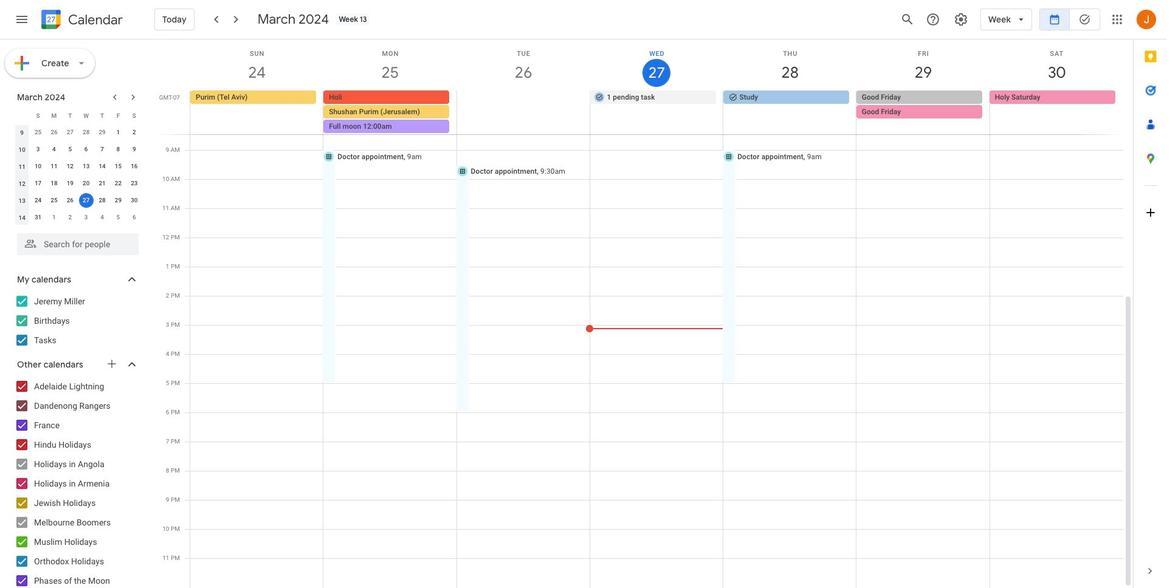 Task type: locate. For each thing, give the bounding box(es) containing it.
april 3 element
[[79, 210, 93, 225]]

column header
[[14, 107, 30, 124]]

heading
[[66, 12, 123, 27]]

april 4 element
[[95, 210, 110, 225]]

6 element
[[79, 142, 93, 157]]

10 element
[[31, 159, 45, 174]]

grid
[[156, 40, 1134, 589]]

11 element
[[47, 159, 61, 174]]

30 element
[[127, 193, 142, 208]]

25 element
[[47, 193, 61, 208]]

tab list
[[1134, 40, 1168, 555]]

other calendars list
[[2, 377, 151, 589]]

28 element
[[95, 193, 110, 208]]

12 element
[[63, 159, 77, 174]]

26 element
[[63, 193, 77, 208]]

row
[[185, 91, 1134, 134], [14, 107, 142, 124], [14, 124, 142, 141], [14, 141, 142, 158], [14, 158, 142, 175], [14, 175, 142, 192], [14, 192, 142, 209], [14, 209, 142, 226]]

april 2 element
[[63, 210, 77, 225]]

13 element
[[79, 159, 93, 174]]

add other calendars image
[[106, 358, 118, 370]]

9 element
[[127, 142, 142, 157]]

cell
[[324, 91, 457, 134], [457, 91, 590, 134], [857, 91, 990, 134], [78, 192, 94, 209]]

march 2024 grid
[[12, 107, 142, 226]]

calendar element
[[39, 7, 123, 34]]

23 element
[[127, 176, 142, 191]]

settings menu image
[[954, 12, 969, 27]]

24 element
[[31, 193, 45, 208]]

row group
[[14, 124, 142, 226]]

april 1 element
[[47, 210, 61, 225]]

3 element
[[31, 142, 45, 157]]

february 25 element
[[31, 125, 45, 140]]

14 element
[[95, 159, 110, 174]]

april 6 element
[[127, 210, 142, 225]]

None search field
[[0, 229, 151, 255]]



Task type: vqa. For each thing, say whether or not it's contained in the screenshot.
the 17 ELEMENT
yes



Task type: describe. For each thing, give the bounding box(es) containing it.
19 element
[[63, 176, 77, 191]]

april 5 element
[[111, 210, 126, 225]]

main drawer image
[[15, 12, 29, 27]]

cell inside row group
[[78, 192, 94, 209]]

29 element
[[111, 193, 126, 208]]

february 28 element
[[79, 125, 93, 140]]

heading inside calendar element
[[66, 12, 123, 27]]

15 element
[[111, 159, 126, 174]]

16 element
[[127, 159, 142, 174]]

Search for people text field
[[24, 234, 131, 255]]

february 26 element
[[47, 125, 61, 140]]

21 element
[[95, 176, 110, 191]]

31 element
[[31, 210, 45, 225]]

8 element
[[111, 142, 126, 157]]

18 element
[[47, 176, 61, 191]]

4 element
[[47, 142, 61, 157]]

row group inside the "march 2024" grid
[[14, 124, 142, 226]]

february 27 element
[[63, 125, 77, 140]]

7 element
[[95, 142, 110, 157]]

1 element
[[111, 125, 126, 140]]

february 29 element
[[95, 125, 110, 140]]

22 element
[[111, 176, 126, 191]]

20 element
[[79, 176, 93, 191]]

2 element
[[127, 125, 142, 140]]

5 element
[[63, 142, 77, 157]]

my calendars list
[[2, 292, 151, 350]]

27, today element
[[79, 193, 93, 208]]

column header inside the "march 2024" grid
[[14, 107, 30, 124]]

17 element
[[31, 176, 45, 191]]



